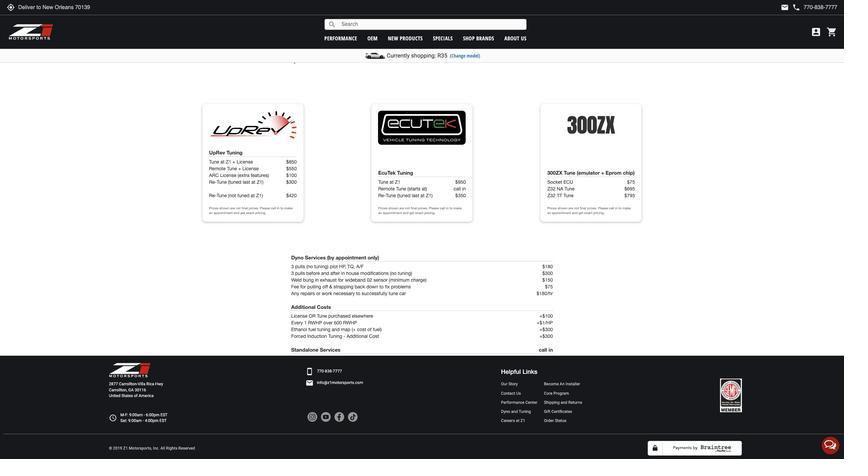 Task type: describe. For each thing, give the bounding box(es) containing it.
1 final from the left
[[242, 206, 248, 210]]

pulls for before
[[295, 271, 305, 276]]

all
[[543, 25, 548, 30]]

for up all
[[543, 18, 549, 23]]

every
[[291, 321, 303, 326]]

remote for uprev
[[209, 166, 226, 171]]

license up "every"
[[291, 314, 307, 319]]

$300 for 3 pulls before and after in house modifications (no tuning)
[[542, 271, 553, 276]]

and down core program 'link'
[[561, 401, 567, 405]]

z1) for $350
[[426, 193, 433, 198]]

get for 300zx tune (emulator + eprom chip)
[[579, 211, 583, 215]]

every 1 rwhp over 600 rwhp
[[291, 321, 357, 326]]

0 vertical spatial 9:00am
[[129, 413, 143, 418]]

ecu
[[563, 179, 573, 185]]

(extra
[[238, 173, 249, 178]]

phone
[[792, 3, 800, 11]]

performance
[[501, 401, 525, 405]]

exact for 300zx tune (emulator + eprom chip)
[[584, 211, 593, 215]]

re- for $420
[[209, 193, 217, 198]]

300zx tune (emulator + eprom chip)
[[547, 170, 635, 176]]

1 not from the left
[[236, 206, 241, 210]]

suvs,
[[480, 25, 493, 30]]

repairs
[[301, 291, 315, 297]]

email info@z1motorsports.com
[[306, 379, 363, 388]]

3 pulls (no tuning) plot hp, tq, a/f
[[291, 264, 364, 270]]

7777 inside all dyno tuning services are by appointment only ($100 deposit required). call 770-838-7777 to schedule your tuning appointment.
[[475, 41, 485, 47]]

core
[[544, 391, 553, 396]]

(tuned for $300
[[228, 179, 241, 185]]

order status link
[[544, 419, 582, 424]]

any repairs or work necessary to successfully tune car
[[291, 291, 406, 297]]

m-
[[120, 413, 125, 418]]

essential
[[374, 11, 393, 16]]

2877
[[109, 382, 118, 387]]

0 vertical spatial of
[[367, 327, 372, 333]]

back
[[355, 284, 365, 290]]

re-tune (not tuned at z1)
[[209, 193, 263, 198]]

1 pricing. from the left
[[255, 211, 266, 215]]

dyno inside all dyno tuning services are by appointment only ($100 deposit required). call 770-838-7777 to schedule your tuning appointment.
[[298, 41, 308, 47]]

1 make from the left
[[284, 206, 293, 210]]

tq,
[[347, 264, 355, 270]]

new products
[[388, 35, 423, 42]]

nitrous
[[469, 11, 484, 16]]

1 the from the left
[[291, 25, 298, 30]]

1 prices shown are not final prices. please call in to make an appointment and get exact pricing. from the left
[[209, 206, 293, 215]]

last for $300
[[243, 179, 250, 185]]

only)
[[368, 255, 379, 261]]

fuel)
[[373, 327, 382, 333]]

2 a from the left
[[526, 11, 529, 16]]

as
[[459, 11, 464, 16]]

$180/hr
[[537, 291, 553, 297]]

full
[[296, 11, 302, 16]]

1 horizontal spatial +
[[238, 166, 241, 171]]

before
[[306, 271, 320, 276]]

performance center
[[501, 401, 537, 405]]

tune down uprev
[[209, 159, 219, 165]]

tune
[[389, 291, 398, 297]]

session
[[329, 11, 345, 16]]

sheet
[[302, 58, 312, 64]]

over
[[323, 321, 333, 326]]

reserved
[[178, 446, 195, 451]]

uprev
[[209, 150, 225, 156]]

after inside a full dyno tuning session is absolutely essential after major modifications such as a nitrous install, new turbos, a supercharger, fuel system upgrades, or any engine management upgrades. z1 motorsports specializes in eprom tuning for the z32, uprev & ecutek for the 350z, g35, 370z, g37, gtr, and nissan/infiniti trucks & suvs, and haltech tuning for all models.
[[394, 11, 403, 16]]

re-tune (tuned last at z1) for $350
[[378, 193, 433, 198]]

$950
[[455, 179, 466, 185]]

eprom inside a full dyno tuning session is absolutely essential after major modifications such as a nitrous install, new turbos, a supercharger, fuel system upgrades, or any engine management upgrades. z1 motorsports specializes in eprom tuning for the z32, uprev & ecutek for the 350z, g35, 370z, g37, gtr, and nissan/infiniti trucks & suvs, and haltech tuning for all models.
[[514, 18, 528, 23]]

prices. for ecutek
[[418, 206, 428, 210]]

not for ecutek tuning
[[405, 206, 410, 210]]

appointment inside all dyno tuning services are by appointment only ($100 deposit required). call 770-838-7777 to schedule your tuning appointment.
[[357, 41, 384, 47]]

tune left (starts
[[396, 186, 406, 192]]

1 horizontal spatial ecutek
[[378, 170, 396, 176]]

performance link
[[324, 35, 357, 42]]

map
[[341, 327, 350, 333]]

1 please from the left
[[260, 206, 270, 210]]

america
[[139, 394, 154, 399]]

z1 for © 2019 z1 motorsports, inc. all rights reserved
[[123, 446, 128, 451]]

na
[[557, 186, 563, 192]]

tuning up remote tune (starts at)
[[397, 170, 413, 176]]

get for ecutek tuning
[[409, 211, 414, 215]]

0 horizontal spatial after
[[330, 271, 340, 276]]

0 horizontal spatial tuning)
[[314, 264, 329, 270]]

z32 for z32 na tune
[[547, 186, 556, 192]]

©
[[109, 446, 112, 451]]

re- for $350
[[378, 193, 386, 198]]

and down re-tune (not tuned at z1)
[[234, 211, 239, 215]]

story
[[509, 382, 518, 387]]

tune down remote tune (starts at)
[[386, 193, 396, 198]]

become
[[544, 382, 559, 387]]

+ for tune
[[233, 159, 235, 165]]

1 horizontal spatial &
[[329, 284, 332, 290]]

and up the forced induction tuning - additional cost
[[332, 327, 340, 333]]

about us link
[[504, 35, 527, 42]]

our story link
[[501, 382, 537, 388]]

prices for ecutek tuning
[[378, 206, 388, 210]]

tuning up "tune at z1 + license"
[[227, 150, 243, 156]]

tuning down ethanol fuel tuning and map (+ cost of fuel)
[[328, 334, 342, 340]]

absolutely
[[351, 11, 373, 16]]

1 an from the left
[[209, 211, 213, 215]]

access_time
[[109, 414, 117, 423]]

forced
[[291, 334, 306, 340]]

model)
[[467, 53, 480, 59]]

1 rwhp from the left
[[308, 321, 322, 326]]

$100
[[286, 173, 297, 178]]

upgrades, or
[[347, 18, 373, 23]]

facebook link image
[[334, 413, 344, 423]]

careers
[[501, 419, 515, 424]]

z1 company logo image
[[109, 363, 151, 379]]

tune right tt
[[564, 193, 574, 198]]

appointment down (not
[[214, 211, 233, 215]]

mail
[[781, 3, 789, 11]]

and right gtr,
[[421, 25, 429, 30]]

at down uprev tuning
[[220, 159, 224, 165]]

appointment up tq,
[[336, 255, 366, 261]]

3 for 3 pulls before and after in house modifications (no tuning)
[[291, 271, 294, 276]]

license down remote tune + license
[[220, 173, 236, 178]]

license up remote tune + license
[[237, 159, 253, 165]]

and down 3 pulls (no tuning) plot hp, tq, a/f
[[321, 271, 329, 276]]

prices for 300zx tune (emulator + eprom chip)
[[547, 206, 557, 210]]

elsewhere
[[352, 314, 373, 319]]

status
[[555, 419, 567, 424]]

supercharger,
[[291, 18, 320, 23]]

300zx
[[567, 110, 615, 141]]

us for contact us
[[516, 391, 521, 396]]

exact for ecutek tuning
[[415, 211, 423, 215]]

inc.
[[153, 446, 159, 451]]

prices. for 300zx
[[587, 206, 597, 210]]

at right tuned
[[251, 193, 255, 198]]

call in for remote tune (starts at)
[[454, 186, 466, 192]]

tune down "tune at z1 + license"
[[227, 166, 237, 171]]

carrollton-
[[119, 382, 138, 387]]

300zx
[[547, 170, 562, 176]]

youtube link image
[[321, 413, 331, 423]]

z1 for careers at z1
[[521, 419, 525, 424]]

final for ecutek tuning
[[411, 206, 417, 210]]

2 the from the left
[[352, 25, 358, 30]]

and down remote tune (starts at)
[[403, 211, 409, 215]]

and right the sheet
[[313, 58, 320, 64]]

tune down arc
[[217, 179, 227, 185]]

3 pulls before and after in house modifications (no tuning)
[[291, 271, 412, 276]]

rights
[[166, 446, 177, 451]]

remote for ecutek
[[378, 186, 395, 192]]

tune down ecutek tuning
[[378, 179, 388, 185]]

account_box link
[[809, 27, 823, 37]]

z32 for z32 tt tune
[[547, 193, 556, 198]]

fee for pulling off & strapping back down to fix problems
[[291, 284, 411, 290]]

induction
[[307, 334, 327, 340]]

1 vertical spatial est
[[160, 419, 167, 424]]

turbos,
[[510, 11, 525, 16]]

re-tune (tuned last at z1) for $300
[[209, 179, 263, 185]]

prices shown are not final prices. please call in to make an appointment and get exact pricing. for 300zx tune (emulator + eprom chip)
[[547, 206, 631, 215]]

a
[[291, 11, 294, 16]]

1 vertical spatial modifications
[[360, 271, 389, 276]]

3 for 3 pulls (no tuning) plot hp, tq, a/f
[[291, 264, 294, 270]]

shipping and returns
[[544, 401, 582, 405]]

2 rwhp from the left
[[343, 321, 357, 326]]

z1 for tune at z1 + license
[[226, 159, 231, 165]]

$75 for socket ecu
[[627, 179, 635, 185]]

core program link
[[544, 391, 582, 397]]

chip)
[[623, 170, 635, 176]]

final for 300zx tune (emulator + eprom chip)
[[580, 206, 586, 210]]

1 vertical spatial (no
[[390, 271, 397, 276]]

at)
[[422, 186, 427, 192]]

order
[[544, 419, 554, 424]]

tune up ecu
[[564, 170, 575, 176]]

our
[[501, 382, 508, 387]]

1 vertical spatial fuel
[[308, 327, 316, 333]]

1 get from the left
[[240, 211, 245, 215]]

+$300 for ethanol fuel tuning and map (+ cost of fuel)
[[540, 327, 553, 333]]

standalone services
[[291, 347, 340, 353]]

0 horizontal spatial (no
[[306, 264, 313, 270]]

02
[[367, 278, 372, 283]]

shop
[[463, 35, 475, 42]]

are down z32 tt tune
[[569, 206, 573, 210]]

1 vertical spatial 9:00am
[[128, 419, 142, 424]]

helpful
[[501, 368, 521, 376]]

cost
[[357, 327, 366, 333]]

(starts
[[407, 186, 420, 192]]

0 horizontal spatial &
[[324, 25, 327, 30]]

shopping:
[[411, 52, 436, 59]]

specials link
[[433, 35, 453, 42]]

rica
[[146, 382, 154, 387]]

ecutek inside a full dyno tuning session is absolutely essential after major modifications such as a nitrous install, new turbos, a supercharger, fuel system upgrades, or any engine management upgrades. z1 motorsports specializes in eprom tuning for the z32, uprev & ecutek for the 350z, g35, 370z, g37, gtr, and nissan/infiniti trucks & suvs, and haltech tuning for all models.
[[328, 25, 343, 30]]

work
[[322, 291, 332, 297]]

shown for ecutek
[[389, 206, 398, 210]]

management
[[399, 18, 426, 23]]

1 vertical spatial new
[[388, 35, 398, 42]]

gtr,
[[409, 25, 420, 30]]

1 horizontal spatial tuning)
[[398, 271, 412, 276]]

standalone
[[291, 347, 318, 353]]

install,
[[485, 11, 499, 16]]

mail link
[[781, 3, 789, 11]]

are down remote tune (starts at)
[[399, 206, 404, 210]]

please for ecutek
[[429, 206, 439, 210]]



Task type: locate. For each thing, give the bounding box(es) containing it.
1 horizontal spatial pricing.
[[424, 211, 436, 215]]

1 horizontal spatial a
[[526, 11, 529, 16]]

(change model) link
[[450, 53, 480, 59]]

for left all
[[536, 25, 542, 30]]

eprom
[[514, 18, 528, 23], [606, 170, 622, 176]]

shopping_cart link
[[825, 27, 837, 37]]

770- inside smartphone 770-838-7777
[[317, 369, 325, 374]]

0 horizontal spatial last
[[243, 179, 250, 185]]

- left the 6:00pm
[[144, 413, 145, 418]]

oem link
[[367, 35, 378, 42]]

0 horizontal spatial 7777
[[333, 369, 342, 374]]

shown for 300zx
[[558, 206, 568, 210]]

dyno
[[291, 58, 301, 64], [291, 255, 304, 261], [501, 410, 510, 414]]

0 vertical spatial eprom
[[514, 18, 528, 23]]

+$300 for forced induction tuning - additional cost
[[540, 334, 553, 340]]

2 3 from the top
[[291, 271, 294, 276]]

all inside all dyno tuning services are by appointment only ($100 deposit required). call 770-838-7777 to schedule your tuning appointment.
[[291, 41, 296, 47]]

call in up '$350'
[[454, 186, 466, 192]]

0 vertical spatial (tuned
[[228, 179, 241, 185]]

1 horizontal spatial an
[[378, 211, 382, 215]]

0 horizontal spatial fuel
[[308, 327, 316, 333]]

2 prices. from the left
[[418, 206, 428, 210]]

z1 down dyno and tuning link
[[521, 419, 525, 424]]

additional up the or
[[291, 304, 316, 310]]

an for 300zx tune (emulator + eprom chip)
[[547, 211, 551, 215]]

2 +$300 from the top
[[540, 334, 553, 340]]

Search search field
[[336, 19, 526, 30]]

program
[[553, 391, 569, 396]]

0 vertical spatial services
[[305, 255, 326, 261]]

0 vertical spatial after
[[394, 11, 403, 16]]

0 vertical spatial ecutek
[[328, 25, 343, 30]]

fuel
[[321, 18, 329, 23], [308, 327, 316, 333]]

fuel inside a full dyno tuning session is absolutely essential after major modifications such as a nitrous install, new turbos, a supercharger, fuel system upgrades, or any engine management upgrades. z1 motorsports specializes in eprom tuning for the z32, uprev & ecutek for the 350z, g35, 370z, g37, gtr, and nissan/infiniti trucks & suvs, and haltech tuning for all models.
[[321, 18, 329, 23]]

successfully
[[362, 291, 387, 297]]

0 horizontal spatial us
[[516, 391, 521, 396]]

required).
[[425, 41, 445, 47]]

0 vertical spatial remote
[[209, 166, 226, 171]]

1 vertical spatial 3
[[291, 271, 294, 276]]

appointment down remote tune (starts at)
[[383, 211, 402, 215]]

$300 for re-tune (tuned last at z1)
[[286, 179, 297, 185]]

7777 inside smartphone 770-838-7777
[[333, 369, 342, 374]]

to inside all dyno tuning services are by appointment only ($100 deposit required). call 770-838-7777 to schedule your tuning appointment.
[[487, 41, 491, 47]]

z32 down the socket
[[547, 186, 556, 192]]

a right turbos,
[[526, 11, 529, 16]]

1 horizontal spatial prices
[[378, 206, 388, 210]]

1 horizontal spatial modifications
[[418, 11, 446, 16]]

(no up the '(minimum'
[[390, 271, 397, 276]]

$300 down $180
[[542, 271, 553, 276]]

1 vertical spatial us
[[516, 391, 521, 396]]

tiktok link image
[[348, 413, 358, 423]]

us right about
[[521, 35, 527, 42]]

1 horizontal spatial us
[[521, 35, 527, 42]]

3 an from the left
[[547, 211, 551, 215]]

united
[[109, 394, 120, 399]]

0 horizontal spatial pricing.
[[255, 211, 266, 215]]

sema member logo image
[[720, 379, 742, 413]]

all dyno tuning services are by appointment only ($100 deposit required). call 770-838-7777 to schedule your tuning appointment.
[[291, 41, 536, 54]]

services for standalone
[[320, 347, 340, 353]]

1 vertical spatial all
[[160, 446, 165, 451]]

of inside 2877 carrollton-villa rica hwy carrollton, ga 30116 united states of america
[[134, 394, 138, 399]]

$75 up $695
[[627, 179, 635, 185]]

tune
[[209, 159, 219, 165], [227, 166, 237, 171], [564, 170, 575, 176], [217, 179, 227, 185], [378, 179, 388, 185], [396, 186, 406, 192], [565, 186, 575, 192], [217, 193, 227, 198], [386, 193, 396, 198], [564, 193, 574, 198], [317, 314, 327, 319]]

1 horizontal spatial of
[[367, 327, 372, 333]]

contact us link
[[501, 391, 537, 397]]

1 horizontal spatial additional
[[347, 334, 368, 340]]

info@z1motorsports.com link
[[317, 381, 363, 386]]

new up specializes
[[500, 11, 509, 16]]

dyno
[[303, 11, 314, 16], [298, 41, 308, 47]]

0 vertical spatial last
[[243, 179, 250, 185]]

new inside a full dyno tuning session is absolutely essential after major modifications such as a nitrous install, new turbos, a supercharger, fuel system upgrades, or any engine management upgrades. z1 motorsports specializes in eprom tuning for the z32, uprev & ecutek for the 350z, g35, 370z, g37, gtr, and nissan/infiniti trucks & suvs, and haltech tuning for all models.
[[500, 11, 509, 16]]

installer
[[566, 382, 580, 387]]

z1 down such
[[450, 18, 456, 23]]

1 horizontal spatial rwhp
[[343, 321, 357, 326]]

0 horizontal spatial please
[[260, 206, 270, 210]]

est right 4:00pm
[[160, 419, 167, 424]]

z32 left tt
[[547, 193, 556, 198]]

370z,
[[384, 25, 396, 30]]

modifications up 02
[[360, 271, 389, 276]]

such
[[448, 11, 458, 16]]

dyno for dyno and tuning
[[501, 410, 510, 414]]

1 vertical spatial pulls
[[295, 271, 305, 276]]

dyno and tuning link
[[501, 409, 537, 415]]

1 prices. from the left
[[249, 206, 259, 210]]

pulls for (no
[[295, 264, 305, 270]]

2 horizontal spatial get
[[579, 211, 583, 215]]

2 horizontal spatial please
[[598, 206, 608, 210]]

1 vertical spatial call in
[[539, 347, 553, 353]]

and down z32 tt tune
[[572, 211, 578, 215]]

at down 'features)'
[[251, 179, 255, 185]]

1 vertical spatial $75
[[545, 284, 553, 290]]

after up the engine
[[394, 11, 403, 16]]

license up (extra
[[242, 166, 259, 171]]

g35,
[[373, 25, 383, 30]]

2 horizontal spatial prices.
[[587, 206, 597, 210]]

remote down tune at z1
[[378, 186, 395, 192]]

$75 for fee for pulling off & strapping back down to fix problems
[[545, 284, 553, 290]]

1 horizontal spatial make
[[454, 206, 462, 210]]

villa
[[138, 382, 145, 387]]

0 vertical spatial est
[[160, 413, 168, 418]]

make for 300zx tune (emulator + eprom chip)
[[623, 206, 631, 210]]

1 horizontal spatial 838-
[[465, 41, 475, 47]]

shown down remote tune (starts at)
[[389, 206, 398, 210]]

2 prices from the left
[[378, 206, 388, 210]]

all right inc.
[[160, 446, 165, 451]]

ecutek
[[328, 25, 343, 30], [378, 170, 396, 176]]

re- down arc
[[209, 179, 217, 185]]

appointment
[[357, 41, 384, 47], [214, 211, 233, 215], [383, 211, 402, 215], [552, 211, 571, 215], [336, 255, 366, 261]]

1 vertical spatial 770-
[[317, 369, 325, 374]]

trucks
[[460, 25, 474, 30]]

motorsports,
[[129, 446, 152, 451]]

tune up every 1 rwhp over 600 rwhp on the bottom left of the page
[[317, 314, 327, 319]]

1 pulls from the top
[[295, 264, 305, 270]]

0 vertical spatial pulls
[[295, 264, 305, 270]]

3 prices. from the left
[[587, 206, 597, 210]]

services down the forced induction tuning - additional cost
[[320, 347, 340, 353]]

dyno left the sheet
[[291, 58, 301, 64]]

0 vertical spatial additional
[[291, 304, 316, 310]]

0 horizontal spatial +
[[233, 159, 235, 165]]

838- inside all dyno tuning services are by appointment only ($100 deposit required). call 770-838-7777 to schedule your tuning appointment.
[[465, 41, 475, 47]]

pricing. for ecutek tuning
[[424, 211, 436, 215]]

2 vertical spatial dyno
[[501, 410, 510, 414]]

(tuned down remote tune (starts at)
[[397, 193, 411, 198]]

+ right (emulator
[[601, 170, 604, 176]]

770- right smartphone
[[317, 369, 325, 374]]

account_box
[[811, 27, 822, 37]]

1 horizontal spatial after
[[394, 11, 403, 16]]

remote tune (starts at)
[[378, 186, 427, 192]]

1 shown from the left
[[219, 206, 229, 210]]

about us
[[504, 35, 527, 42]]

- left 4:00pm
[[143, 419, 144, 424]]

exact
[[246, 211, 254, 215], [415, 211, 423, 215], [584, 211, 593, 215]]

0 horizontal spatial not
[[236, 206, 241, 210]]

an
[[209, 211, 213, 215], [378, 211, 382, 215], [547, 211, 551, 215]]

services for dyno
[[305, 255, 326, 261]]

tuning inside dyno and tuning link
[[519, 410, 531, 414]]

new
[[500, 11, 509, 16], [388, 35, 398, 42]]

the up models.
[[291, 25, 298, 30]]

0 horizontal spatial ecutek
[[328, 25, 343, 30]]

of left "fuel)"
[[367, 327, 372, 333]]

tune left (not
[[217, 193, 227, 198]]

1 +$300 from the top
[[540, 327, 553, 333]]

for down system
[[345, 25, 350, 30]]

off
[[323, 284, 328, 290]]

prices shown are not final prices. please call in to make an appointment and get exact pricing. for ecutek tuning
[[378, 206, 462, 215]]

us for about us
[[521, 35, 527, 42]]

1 vertical spatial 7777
[[333, 369, 342, 374]]

0 horizontal spatial additional
[[291, 304, 316, 310]]

1 horizontal spatial new
[[500, 11, 509, 16]]

for
[[543, 18, 549, 23], [345, 25, 350, 30], [536, 25, 542, 30], [338, 278, 344, 283], [300, 284, 306, 290]]

hp,
[[339, 264, 346, 270]]

2 shown from the left
[[389, 206, 398, 210]]

770- right call
[[455, 41, 465, 47]]

please for 300zx
[[598, 206, 608, 210]]

tuning down performance center link
[[519, 410, 531, 414]]

at down ecutek tuning
[[390, 179, 394, 185]]

2 horizontal spatial an
[[547, 211, 551, 215]]

are left by
[[343, 41, 349, 47]]

to
[[487, 41, 491, 47], [280, 206, 283, 210], [450, 206, 453, 210], [619, 206, 622, 210], [379, 284, 384, 290], [356, 291, 360, 297]]

performance
[[324, 35, 357, 42]]

3 make from the left
[[623, 206, 631, 210]]

3 exact from the left
[[584, 211, 593, 215]]

call in
[[454, 186, 466, 192], [539, 347, 553, 353]]

3 pricing. from the left
[[594, 211, 605, 215]]

3 get from the left
[[579, 211, 583, 215]]

and down specializes
[[495, 25, 503, 30]]

0 horizontal spatial of
[[134, 394, 138, 399]]

& right off
[[329, 284, 332, 290]]

1 horizontal spatial fuel
[[321, 18, 329, 23]]

2 horizontal spatial &
[[475, 25, 478, 30]]

carrollton,
[[109, 388, 127, 393]]

3 prices from the left
[[547, 206, 557, 210]]

an for ecutek tuning
[[378, 211, 382, 215]]

modifications inside a full dyno tuning session is absolutely essential after major modifications such as a nitrous install, new turbos, a supercharger, fuel system upgrades, or any engine management upgrades. z1 motorsports specializes in eprom tuning for the z32, uprev & ecutek for the 350z, g35, 370z, g37, gtr, and nissan/infiniti trucks & suvs, and haltech tuning for all models.
[[418, 11, 446, 16]]

our story
[[501, 382, 518, 387]]

z1) down at)
[[426, 193, 433, 198]]

last down (extra
[[243, 179, 250, 185]]

gift certificates
[[544, 410, 572, 414]]

last
[[243, 179, 250, 185], [412, 193, 419, 198]]

fuel up induction on the left bottom of page
[[308, 327, 316, 333]]

tune down ecu
[[565, 186, 575, 192]]

shop brands
[[463, 35, 494, 42]]

arc
[[209, 173, 219, 178]]

z1) for $300
[[257, 179, 263, 185]]

dyno for dyno sheet and waiver
[[291, 58, 301, 64]]

links
[[523, 368, 537, 376]]

shipping and returns link
[[544, 400, 582, 406]]

770- inside all dyno tuning services are by appointment only ($100 deposit required). call 770-838-7777 to schedule your tuning appointment.
[[455, 41, 465, 47]]

phone link
[[792, 3, 837, 11]]

3 shown from the left
[[558, 206, 568, 210]]

2019
[[113, 446, 122, 451]]

1 horizontal spatial please
[[429, 206, 439, 210]]

currently shopping: r35 (change model)
[[387, 52, 480, 59]]

shown down (not
[[219, 206, 229, 210]]

2 horizontal spatial +
[[601, 170, 604, 176]]

-
[[343, 334, 345, 340], [144, 413, 145, 418], [143, 419, 144, 424]]

dyno up supercharger,
[[303, 11, 314, 16]]

2 horizontal spatial prices shown are not final prices. please call in to make an appointment and get exact pricing.
[[547, 206, 631, 215]]

1 vertical spatial $300
[[542, 271, 553, 276]]

an down z32 tt tune
[[547, 211, 551, 215]]

350z,
[[360, 25, 372, 30]]

not down z32 na tune on the top right
[[574, 206, 579, 210]]

prices shown are not final prices. please call in to make an appointment and get exact pricing. down z32 tt tune
[[547, 206, 631, 215]]

1 horizontal spatial prices.
[[418, 206, 428, 210]]

0 horizontal spatial eprom
[[514, 18, 528, 23]]

1 horizontal spatial $75
[[627, 179, 635, 185]]

1 vertical spatial (tuned
[[397, 193, 411, 198]]

2 horizontal spatial shown
[[558, 206, 568, 210]]

for right the fee
[[300, 284, 306, 290]]

2 make from the left
[[454, 206, 462, 210]]

z1 motorsports logo image
[[8, 24, 54, 40]]

services
[[305, 255, 326, 261], [320, 347, 340, 353]]

costs
[[317, 304, 331, 310]]

1
[[304, 321, 307, 326]]

0 vertical spatial modifications
[[418, 11, 446, 16]]

0 horizontal spatial new
[[388, 35, 398, 42]]

sat:
[[120, 419, 127, 424]]

2 pulls from the top
[[295, 271, 305, 276]]

for up strapping
[[338, 278, 344, 283]]

1 exact from the left
[[246, 211, 254, 215]]

contact
[[501, 391, 515, 396]]

us down our story link
[[516, 391, 521, 396]]

1 a from the left
[[465, 11, 468, 16]]

and up careers at z1
[[511, 410, 518, 414]]

2 an from the left
[[378, 211, 382, 215]]

a/f
[[356, 264, 364, 270]]

fuel up uprev
[[321, 18, 329, 23]]

0 vertical spatial $75
[[627, 179, 635, 185]]

0 vertical spatial $300
[[286, 179, 297, 185]]

call
[[454, 186, 461, 192], [271, 206, 276, 210], [440, 206, 445, 210], [609, 206, 614, 210], [539, 347, 547, 353]]

1 vertical spatial eprom
[[606, 170, 622, 176]]

0 vertical spatial +$300
[[540, 327, 553, 333]]

dyno inside a full dyno tuning session is absolutely essential after major modifications such as a nitrous install, new turbos, a supercharger, fuel system upgrades, or any engine management upgrades. z1 motorsports specializes in eprom tuning for the z32, uprev & ecutek for the 350z, g35, 370z, g37, gtr, and nissan/infiniti trucks & suvs, and haltech tuning for all models.
[[303, 11, 314, 16]]

2 prices shown are not final prices. please call in to make an appointment and get exact pricing. from the left
[[378, 206, 462, 215]]

prices down z32 tt tune
[[547, 206, 557, 210]]

3 please from the left
[[598, 206, 608, 210]]

and
[[421, 25, 429, 30], [495, 25, 503, 30], [313, 58, 320, 64], [234, 211, 239, 215], [403, 211, 409, 215], [572, 211, 578, 215], [321, 271, 329, 276], [332, 327, 340, 333], [561, 401, 567, 405], [511, 410, 518, 414]]

all down models.
[[291, 41, 296, 47]]

2 z32 from the top
[[547, 193, 556, 198]]

2 please from the left
[[429, 206, 439, 210]]

ecutek down system
[[328, 25, 343, 30]]

1 horizontal spatial re-tune (tuned last at z1)
[[378, 193, 433, 198]]

$795
[[625, 193, 635, 198]]

any
[[375, 18, 382, 23]]

additional down (+
[[347, 334, 368, 340]]

features)
[[251, 173, 269, 178]]

gift certificates link
[[544, 409, 582, 415]]

or
[[309, 314, 316, 319]]

2 vertical spatial -
[[143, 419, 144, 424]]

+ for 300zx
[[601, 170, 604, 176]]

7777 up info@z1motorsports.com at the bottom of page
[[333, 369, 342, 374]]

3 not from the left
[[574, 206, 579, 210]]

0 horizontal spatial re-tune (tuned last at z1)
[[209, 179, 263, 185]]

weld
[[291, 278, 302, 283]]

&
[[324, 25, 327, 30], [475, 25, 478, 30], [329, 284, 332, 290]]

3 prices shown are not final prices. please call in to make an appointment and get exact pricing. from the left
[[547, 206, 631, 215]]

re- for $300
[[209, 179, 217, 185]]

1 vertical spatial dyno
[[298, 41, 308, 47]]

2 pricing. from the left
[[424, 211, 436, 215]]

2 not from the left
[[405, 206, 410, 210]]

dyno up appointment.
[[298, 41, 308, 47]]

1 vertical spatial dyno
[[291, 255, 304, 261]]

a
[[465, 11, 468, 16], [526, 11, 529, 16]]

models.
[[291, 31, 308, 37]]

after down plot
[[330, 271, 340, 276]]

(no up before
[[306, 264, 313, 270]]

dyno up "careers"
[[501, 410, 510, 414]]

1 horizontal spatial (tuned
[[397, 193, 411, 198]]

0 vertical spatial re-tune (tuned last at z1)
[[209, 179, 263, 185]]

0 vertical spatial -
[[343, 334, 345, 340]]

0 vertical spatial dyno
[[291, 58, 301, 64]]

us inside the contact us link
[[516, 391, 521, 396]]

my_location
[[7, 3, 15, 11]]

access_time m-f: 9:00am - 6:00pm est sat: 9:00am - 4:00pm est
[[109, 413, 168, 424]]

z1 up remote tune + license
[[226, 159, 231, 165]]

0 vertical spatial call in
[[454, 186, 466, 192]]

(tuned for $350
[[397, 193, 411, 198]]

1 horizontal spatial eprom
[[606, 170, 622, 176]]

appointment down z32 tt tune
[[552, 211, 571, 215]]

core program
[[544, 391, 569, 396]]

9:00am right the sat:
[[128, 419, 142, 424]]

re- left (not
[[209, 193, 217, 198]]

make for ecutek tuning
[[454, 206, 462, 210]]

specializes
[[484, 18, 507, 23]]

& left "search"
[[324, 25, 327, 30]]

z1 up remote tune (starts at)
[[395, 179, 400, 185]]

additional costs
[[291, 304, 331, 310]]

not for 300zx tune (emulator + eprom chip)
[[574, 206, 579, 210]]

last for $350
[[412, 193, 419, 198]]

1 vertical spatial -
[[144, 413, 145, 418]]

instagram link image
[[307, 413, 317, 423]]

z1) for $420
[[256, 193, 263, 198]]

license or tune purchased elsewhere
[[291, 314, 373, 319]]

2 final from the left
[[411, 206, 417, 210]]

call in down the +$1/hp
[[539, 347, 553, 353]]

are down (not
[[230, 206, 235, 210]]

certificates
[[552, 410, 572, 414]]

are inside all dyno tuning services are by appointment only ($100 deposit required). call 770-838-7777 to schedule your tuning appointment.
[[343, 41, 349, 47]]

call in for standalone services
[[539, 347, 553, 353]]

1 horizontal spatial remote
[[378, 186, 395, 192]]

3 final from the left
[[580, 206, 586, 210]]

(minimum
[[389, 278, 410, 283]]

0 horizontal spatial prices.
[[249, 206, 259, 210]]

2 get from the left
[[409, 211, 414, 215]]

dyno up weld
[[291, 255, 304, 261]]

0 horizontal spatial an
[[209, 211, 213, 215]]

$300 down $100
[[286, 179, 297, 185]]

make down $795
[[623, 206, 631, 210]]

z1 for tune at z1
[[395, 179, 400, 185]]

1 horizontal spatial 7777
[[475, 41, 485, 47]]

of down 30116
[[134, 394, 138, 399]]

at down at)
[[421, 193, 425, 198]]

z32 tt tune
[[547, 193, 574, 198]]

in inside a full dyno tuning session is absolutely essential after major modifications such as a nitrous install, new turbos, a supercharger, fuel system upgrades, or any engine management upgrades. z1 motorsports specializes in eprom tuning for the z32, uprev & ecutek for the 350z, g35, 370z, g37, gtr, and nissan/infiniti trucks & suvs, and haltech tuning for all models.
[[509, 18, 512, 23]]

1 vertical spatial additional
[[347, 334, 368, 340]]

0 vertical spatial 7777
[[475, 41, 485, 47]]

3
[[291, 264, 294, 270], [291, 271, 294, 276]]

0 vertical spatial us
[[521, 35, 527, 42]]

z1 right 2019 on the left of page
[[123, 446, 128, 451]]

1 3 from the top
[[291, 264, 294, 270]]

z1 inside a full dyno tuning session is absolutely essential after major modifications such as a nitrous install, new turbos, a supercharger, fuel system upgrades, or any engine management upgrades. z1 motorsports specializes in eprom tuning for the z32, uprev & ecutek for the 350z, g35, 370z, g37, gtr, and nissan/infiniti trucks & suvs, and haltech tuning for all models.
[[450, 18, 456, 23]]

modifications up the upgrades.
[[418, 11, 446, 16]]

motorsports
[[457, 18, 483, 23]]

838- inside smartphone 770-838-7777
[[325, 369, 333, 374]]

1 vertical spatial ecutek
[[378, 170, 396, 176]]

2 exact from the left
[[415, 211, 423, 215]]

prices shown are not final prices. please call in to make an appointment and get exact pricing. down at)
[[378, 206, 462, 215]]

license
[[237, 159, 253, 165], [242, 166, 259, 171], [220, 173, 236, 178], [291, 314, 307, 319]]

currently
[[387, 52, 410, 59]]

1 horizontal spatial 770-
[[455, 41, 465, 47]]

pricing. for 300zx tune (emulator + eprom chip)
[[594, 211, 605, 215]]

1 vertical spatial services
[[320, 347, 340, 353]]

dyno and tuning
[[501, 410, 531, 414]]

1 z32 from the top
[[547, 186, 556, 192]]

dyno for dyno services (by appointment only)
[[291, 255, 304, 261]]

at down dyno and tuning link
[[516, 419, 520, 424]]

0 horizontal spatial 770-
[[317, 369, 325, 374]]

0 vertical spatial fuel
[[321, 18, 329, 23]]

house
[[346, 271, 359, 276]]

1 vertical spatial z32
[[547, 193, 556, 198]]

z1) down 'features)'
[[257, 179, 263, 185]]

modifications
[[418, 11, 446, 16], [360, 271, 389, 276]]

1 prices from the left
[[209, 206, 218, 210]]

0 horizontal spatial final
[[242, 206, 248, 210]]

0 horizontal spatial all
[[160, 446, 165, 451]]

2 horizontal spatial prices
[[547, 206, 557, 210]]



Task type: vqa. For each thing, say whether or not it's contained in the screenshot.
the conventional in the The very high boiling point (328°C / 622°F) is superior to conventional DOT 5.1 fluids (260°C / 500°F mini) and DOT 4 (230°C / 446°F mini) enabling effective brake performance even in extreme conditions.
no



